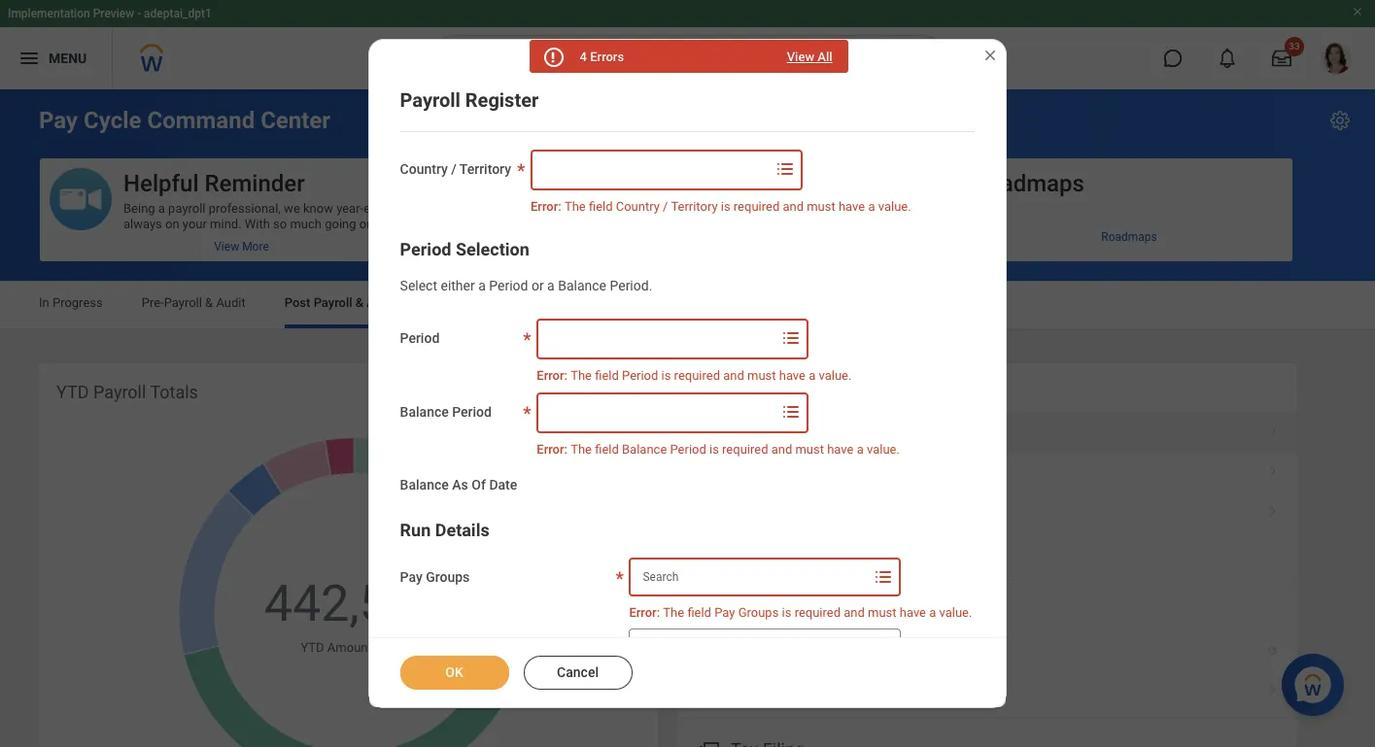 Task type: describe. For each thing, give the bounding box(es) containing it.
ytd inside 442,505 ytd amount (usd)
[[301, 640, 324, 655]]

some
[[345, 232, 376, 247]]

balance period
[[400, 404, 492, 419]]

payroll for helpful
[[168, 201, 206, 216]]

period inside "link"
[[838, 465, 874, 480]]

is down "balance period" field
[[710, 442, 719, 456]]

payroll register by period
[[731, 465, 874, 480]]

we
[[284, 201, 300, 216]]

field for groups
[[688, 605, 711, 620]]

remind
[[265, 232, 304, 247]]

payroll register dialog
[[368, 39, 1007, 747]]

the for period
[[571, 369, 592, 383]]

payroll down pay groups field
[[731, 601, 784, 622]]

totals
[[150, 382, 198, 402]]

menu group image for payroll services
[[695, 597, 721, 624]]

error: for period
[[537, 442, 568, 456]]

Country / Territory field
[[533, 153, 772, 188]]

register for payroll register link
[[772, 425, 818, 439]]

roadmaps button
[[889, 158, 1293, 232]]

0 horizontal spatial your
[[183, 217, 207, 231]]

found
[[548, 217, 581, 231]]

error: the field pay groups is required and must have a value.
[[629, 605, 972, 620]]

required inside run details group
[[795, 605, 841, 620]]

with
[[245, 217, 270, 231]]

details
[[435, 520, 490, 540]]

cancel
[[557, 665, 599, 680]]

by inside the latest payroll compliance updates can always be found by clicking the link below!
[[584, 217, 597, 231]]

value. inside run details group
[[939, 605, 972, 620]]

know
[[303, 201, 333, 216]]

on,
[[359, 217, 376, 231]]

configure this page image
[[1329, 109, 1352, 132]]

clicking
[[600, 217, 643, 231]]

required up payroll register by period
[[722, 442, 768, 456]]

payroll compliance updates
[[548, 170, 842, 197]]

implementation preview -   adeptai_dpt1 banner
[[0, 0, 1375, 89]]

period selection group
[[400, 239, 975, 495]]

0 vertical spatial territory
[[460, 161, 511, 177]]

payroll inside list item
[[731, 425, 769, 439]]

is up the below!
[[721, 199, 731, 214]]

always inside the latest payroll compliance updates can always be found by clicking the link below!
[[788, 201, 827, 216]]

pay cycle command center
[[39, 107, 331, 134]]

country / territory
[[400, 161, 511, 177]]

as
[[452, 477, 468, 493]]

payroll inside "link"
[[731, 465, 769, 480]]

pre-payroll & audit
[[142, 295, 246, 310]]

2 chevron right image from the top
[[1261, 499, 1286, 518]]

1 horizontal spatial groups
[[738, 605, 779, 620]]

below!
[[690, 217, 726, 231]]

ytd payroll totals
[[56, 382, 198, 402]]

being
[[123, 201, 155, 216]]

(usd)
[[375, 640, 408, 655]]

services
[[788, 601, 854, 622]]

1 horizontal spatial to
[[250, 232, 262, 247]]

the
[[646, 217, 664, 231]]

error: the field country / territory is required and must have a value.
[[531, 199, 911, 214]]

run details
[[400, 520, 490, 540]]

mind.
[[210, 217, 242, 231]]

ext link image
[[1267, 637, 1286, 657]]

is inside run details group
[[782, 605, 792, 620]]

help
[[251, 248, 275, 262]]

must inside run details group
[[868, 605, 897, 620]]

0 vertical spatial ytd
[[56, 382, 89, 402]]

field for /
[[589, 199, 613, 214]]

have inside run details group
[[900, 605, 926, 620]]

payroll register inside list item
[[731, 425, 818, 439]]

period selection
[[400, 240, 529, 260]]

1 horizontal spatial your
[[308, 248, 332, 262]]

can
[[764, 201, 785, 216]]

442,505 main content
[[0, 89, 1375, 747]]

professional,
[[209, 201, 281, 216]]

you
[[307, 232, 327, 247]]

1 horizontal spatial country
[[616, 199, 660, 214]]

all
[[818, 50, 833, 64]]

list for audit
[[677, 412, 1298, 574]]

-
[[137, 7, 141, 20]]

ok button
[[400, 656, 509, 690]]

we've
[[379, 217, 410, 231]]

concepts
[[182, 248, 234, 262]]

balance as of date
[[400, 477, 517, 493]]

so
[[273, 217, 287, 231]]

updates
[[756, 170, 842, 197]]

the latest payroll compliance updates can always be found by clicking the link below!
[[548, 201, 844, 231]]

payroll up latest
[[548, 170, 620, 197]]

ytd payroll totals element
[[39, 364, 658, 747]]

4
[[580, 50, 587, 64]]

3 menu group image from the top
[[695, 735, 721, 747]]

exclamation image
[[546, 51, 560, 65]]

list for payroll services
[[677, 632, 1298, 712]]

payroll inside dialog
[[400, 88, 461, 112]]

Pay Groups field
[[631, 560, 870, 595]]

error: for groups
[[629, 605, 660, 620]]

4 errors
[[580, 50, 624, 64]]

chevron right image inside payroll register link
[[1261, 418, 1286, 438]]

payroll right the post
[[314, 295, 352, 310]]

being a payroll professional, we know year-end is always on your mind. with so much going on, we've put together a quick video to remind you of some important concepts to help keep your stress down!
[[123, 201, 432, 262]]

selection
[[456, 240, 529, 260]]

progress
[[52, 295, 103, 310]]

audit for post payroll & audit
[[367, 295, 397, 310]]

amount
[[327, 640, 372, 655]]

important
[[123, 248, 179, 262]]

adeptai_dpt1
[[144, 7, 212, 20]]

run details button
[[400, 520, 490, 540]]

run details group
[[400, 519, 975, 747]]

balance right the or
[[558, 278, 607, 294]]

payroll down concepts
[[164, 295, 202, 310]]

must up error: the field balance period is required and must have a value.
[[747, 369, 776, 383]]

helpful
[[123, 170, 199, 197]]

chevron right image for payroll services
[[1261, 678, 1286, 697]]

period selection button
[[400, 240, 529, 260]]

much
[[290, 217, 322, 231]]

balance down "balance period" field
[[622, 442, 667, 456]]

442,505 button
[[264, 571, 447, 638]]

payroll register inside dialog
[[400, 88, 539, 112]]

cancel button
[[523, 656, 632, 690]]

by inside "link"
[[822, 465, 835, 480]]

pay for pay cycle command center
[[39, 107, 78, 134]]

ok
[[445, 665, 463, 680]]

& for post payroll & audit
[[356, 295, 364, 310]]

field down period 'field'
[[595, 369, 619, 383]]

roadmaps inside 'link'
[[1102, 230, 1157, 244]]

end
[[364, 201, 384, 216]]



Task type: locate. For each thing, give the bounding box(es) containing it.
list
[[677, 412, 1298, 574], [677, 632, 1298, 712]]

payroll register list item
[[677, 412, 1298, 452]]

1 horizontal spatial always
[[788, 201, 827, 216]]

list containing payroll register
[[677, 412, 1298, 574]]

field inside run details group
[[688, 605, 711, 620]]

1 vertical spatial territory
[[671, 199, 718, 214]]

0 vertical spatial list
[[677, 412, 1298, 574]]

payroll left the totals
[[93, 382, 146, 402]]

view all
[[787, 50, 833, 64]]

1 chevron right image from the top
[[1261, 418, 1286, 438]]

payroll register up payroll register by period
[[731, 425, 818, 439]]

payroll for payroll
[[607, 201, 644, 216]]

always down being
[[123, 217, 162, 231]]

Period field
[[539, 322, 778, 357]]

audit up error: the field balance period is required and must have a value.
[[731, 382, 772, 402]]

post
[[285, 295, 310, 310]]

territory up the selection
[[460, 161, 511, 177]]

put
[[413, 217, 432, 231]]

pay for pay groups
[[400, 569, 423, 585]]

select either a period or a balance period.
[[400, 278, 653, 294]]

video
[[217, 232, 247, 247]]

2 horizontal spatial pay
[[715, 605, 735, 620]]

tab list inside "442,505" main content
[[19, 282, 1356, 329]]

in
[[39, 295, 49, 310]]

2 list from the top
[[677, 632, 1298, 712]]

1 horizontal spatial ytd
[[301, 640, 324, 655]]

1 vertical spatial menu group image
[[695, 597, 721, 624]]

errors
[[590, 50, 624, 64]]

command
[[147, 107, 255, 134]]

select
[[400, 278, 437, 294]]

pay
[[39, 107, 78, 134], [400, 569, 423, 585], [715, 605, 735, 620]]

prompts image for period
[[780, 327, 803, 350]]

notifications large image
[[1218, 49, 1237, 68]]

1 vertical spatial by
[[822, 465, 835, 480]]

down!
[[373, 248, 407, 262]]

either
[[441, 278, 475, 294]]

chevron right image for audit
[[1261, 458, 1286, 478]]

1 vertical spatial country
[[616, 199, 660, 214]]

ytd down in progress
[[56, 382, 89, 402]]

updates
[[716, 201, 761, 216]]

payroll inside being a payroll professional, we know year-end is always on your mind. with so much going on, we've put together a quick video to remind you of some important concepts to help keep your stress down!
[[168, 201, 206, 216]]

1 horizontal spatial &
[[356, 295, 364, 310]]

payroll services
[[731, 601, 854, 622]]

Search field
[[630, 631, 869, 666]]

442,505
[[264, 575, 444, 634]]

groups down pay groups field
[[738, 605, 779, 620]]

1 vertical spatial groups
[[738, 605, 779, 620]]

the for pay groups
[[663, 605, 684, 620]]

helpful reminder
[[123, 170, 305, 197]]

field for period
[[595, 442, 619, 456]]

center
[[261, 107, 331, 134]]

chevron right image
[[1261, 458, 1286, 478], [1261, 678, 1286, 697]]

going
[[325, 217, 356, 231]]

0 horizontal spatial ytd
[[56, 382, 89, 402]]

Balance Period field
[[539, 395, 778, 430]]

pay groups
[[400, 569, 470, 585]]

register up country / territory at left top
[[465, 88, 539, 112]]

compliance
[[648, 201, 713, 216]]

territory up the below!
[[671, 199, 718, 214]]

audit down concepts
[[216, 295, 246, 310]]

prompts image for country / territory
[[774, 157, 797, 181]]

register inside "link"
[[772, 465, 818, 480]]

roadmaps
[[973, 170, 1085, 197], [1102, 230, 1157, 244]]

country up put
[[400, 161, 448, 177]]

chevron right image
[[1261, 418, 1286, 438], [1261, 499, 1286, 518]]

0 vertical spatial your
[[183, 217, 207, 231]]

must
[[807, 199, 836, 214], [747, 369, 776, 383], [796, 442, 824, 456], [868, 605, 897, 620]]

stress
[[335, 248, 370, 262]]

& down concepts
[[205, 295, 213, 310]]

payroll register up country / territory at left top
[[400, 88, 539, 112]]

register down error: the field balance period is required and must have a value.
[[772, 465, 818, 480]]

the inside run details group
[[663, 605, 684, 620]]

0 horizontal spatial territory
[[460, 161, 511, 177]]

2 payroll from the left
[[607, 201, 644, 216]]

required down updates
[[734, 199, 780, 214]]

on
[[165, 217, 179, 231]]

to down with
[[250, 232, 262, 247]]

0 vertical spatial roadmaps
[[973, 170, 1085, 197]]

error: for /
[[531, 199, 561, 214]]

2 vertical spatial register
[[772, 465, 818, 480]]

error: inside run details group
[[629, 605, 660, 620]]

1 horizontal spatial payroll register
[[731, 425, 818, 439]]

is inside being a payroll professional, we know year-end is always on your mind. with so much going on, we've put together a quick video to remind you of some important concepts to help keep your stress down!
[[388, 201, 397, 216]]

close view compensation review calculation table image
[[983, 48, 999, 63]]

a inside group
[[929, 605, 936, 620]]

2 vertical spatial menu group image
[[695, 735, 721, 747]]

by
[[584, 217, 597, 231], [822, 465, 835, 480]]

of
[[330, 232, 342, 247]]

0 horizontal spatial payroll
[[168, 201, 206, 216]]

1 vertical spatial pay
[[400, 569, 423, 585]]

pay down run
[[400, 569, 423, 585]]

2 menu group image from the top
[[695, 597, 721, 624]]

1 horizontal spatial payroll
[[607, 201, 644, 216]]

1 menu group image from the top
[[695, 378, 721, 404]]

payroll up error: the field balance period is required and must have a value.
[[731, 425, 769, 439]]

1 vertical spatial chevron right image
[[1261, 499, 1286, 518]]

442,505 ytd amount (usd)
[[264, 575, 444, 655]]

roadmaps link
[[889, 222, 1293, 251]]

payroll register
[[400, 88, 539, 112], [731, 425, 818, 439]]

1 chevron right image from the top
[[1261, 458, 1286, 478]]

of
[[472, 477, 486, 493]]

&
[[205, 295, 213, 310], [356, 295, 364, 310]]

or
[[532, 278, 544, 294]]

roadmaps inside button
[[973, 170, 1085, 197]]

pay left the cycle
[[39, 107, 78, 134]]

close environment banner image
[[1352, 6, 1364, 17]]

2 chevron right image from the top
[[1261, 678, 1286, 697]]

0 vertical spatial payroll register
[[400, 88, 539, 112]]

prompts image inside run details group
[[873, 636, 897, 659]]

payroll down error: the field balance period is required and must have a value.
[[731, 465, 769, 480]]

is up we've
[[388, 201, 397, 216]]

to down video
[[237, 248, 248, 262]]

chevron right image inside payroll register by period "link"
[[1261, 458, 1286, 478]]

2 & from the left
[[356, 295, 364, 310]]

0 horizontal spatial country
[[400, 161, 448, 177]]

pre-
[[142, 295, 164, 310]]

0 horizontal spatial groups
[[426, 569, 470, 585]]

your
[[183, 217, 207, 231], [308, 248, 332, 262]]

and
[[783, 199, 804, 214], [723, 369, 744, 383], [771, 442, 792, 456], [844, 605, 865, 620]]

payroll register by period link
[[677, 452, 1298, 493]]

/ up "period selection"
[[451, 161, 457, 177]]

is down pay groups field
[[782, 605, 792, 620]]

cycle
[[84, 107, 141, 134]]

0 vertical spatial menu group image
[[695, 378, 721, 404]]

0 horizontal spatial always
[[123, 217, 162, 231]]

field down "balance period" field
[[595, 442, 619, 456]]

the inside the latest payroll compliance updates can always be found by clicking the link below!
[[548, 201, 569, 216]]

and inside run details group
[[844, 605, 865, 620]]

is down period 'field'
[[661, 369, 671, 383]]

inbox large image
[[1272, 49, 1292, 68]]

pay up search field
[[715, 605, 735, 620]]

1 vertical spatial /
[[663, 199, 668, 214]]

1 payroll from the left
[[168, 201, 206, 216]]

register inside dialog
[[465, 88, 539, 112]]

0 horizontal spatial &
[[205, 295, 213, 310]]

must down prompts icon in the bottom of the page
[[868, 605, 897, 620]]

the for balance period
[[571, 442, 592, 456]]

1 horizontal spatial /
[[663, 199, 668, 214]]

register
[[465, 88, 539, 112], [772, 425, 818, 439], [772, 465, 818, 480]]

register for payroll register by period "link"
[[772, 465, 818, 480]]

payroll up on
[[168, 201, 206, 216]]

payroll up country / territory at left top
[[400, 88, 461, 112]]

your up quick
[[183, 217, 207, 231]]

profile logan mcneil element
[[1309, 37, 1364, 80]]

0 vertical spatial by
[[584, 217, 597, 231]]

implementation
[[8, 7, 90, 20]]

have
[[839, 199, 865, 214], [779, 369, 806, 383], [827, 442, 854, 456], [900, 605, 926, 620]]

1 vertical spatial roadmaps
[[1102, 230, 1157, 244]]

is
[[721, 199, 731, 214], [388, 201, 397, 216], [661, 369, 671, 383], [710, 442, 719, 456], [782, 605, 792, 620]]

keep
[[278, 248, 305, 262]]

required down period 'field'
[[674, 369, 720, 383]]

post payroll & audit
[[285, 295, 397, 310]]

date
[[489, 477, 517, 493]]

0 horizontal spatial by
[[584, 217, 597, 231]]

preview
[[93, 7, 134, 20]]

1 horizontal spatial by
[[822, 465, 835, 480]]

/ up the
[[663, 199, 668, 214]]

0 vertical spatial register
[[465, 88, 539, 112]]

0 horizontal spatial audit
[[216, 295, 246, 310]]

balance
[[558, 278, 607, 294], [400, 404, 449, 419], [622, 442, 667, 456], [400, 477, 449, 493]]

required down pay groups field
[[795, 605, 841, 620]]

error:
[[531, 199, 561, 214], [537, 369, 568, 383], [537, 442, 568, 456], [629, 605, 660, 620]]

menu group image for audit
[[695, 378, 721, 404]]

1 vertical spatial payroll register
[[731, 425, 818, 439]]

always
[[788, 201, 827, 216], [123, 217, 162, 231]]

the for country / territory
[[565, 199, 586, 214]]

view
[[787, 50, 815, 64]]

0 horizontal spatial payroll register
[[400, 88, 539, 112]]

balance left as
[[400, 477, 449, 493]]

payroll up clicking
[[607, 201, 644, 216]]

0 vertical spatial to
[[250, 232, 262, 247]]

in progress
[[39, 295, 103, 310]]

prompts image for balance period
[[780, 400, 803, 423]]

field up clicking
[[589, 199, 613, 214]]

ytd
[[56, 382, 89, 402], [301, 640, 324, 655]]

country up clicking
[[616, 199, 660, 214]]

compliance
[[626, 170, 750, 197]]

always down updates
[[788, 201, 827, 216]]

1 vertical spatial register
[[772, 425, 818, 439]]

always inside being a payroll professional, we know year-end is always on your mind. with so much going on, we've put together a quick video to remind you of some important concepts to help keep your stress down!
[[123, 217, 162, 231]]

audit down down!
[[367, 295, 397, 310]]

& for pre-payroll & audit
[[205, 295, 213, 310]]

1 vertical spatial ytd
[[301, 640, 324, 655]]

1 vertical spatial your
[[308, 248, 332, 262]]

0 horizontal spatial to
[[237, 248, 248, 262]]

your down the you
[[308, 248, 332, 262]]

be
[[830, 201, 844, 216]]

register up payroll register by period
[[772, 425, 818, 439]]

1 horizontal spatial audit
[[367, 295, 397, 310]]

balance up the balance as of date
[[400, 404, 449, 419]]

must up payroll register by period
[[796, 442, 824, 456]]

implementation preview -   adeptai_dpt1
[[8, 7, 212, 20]]

prompts image
[[774, 157, 797, 181], [780, 327, 803, 350], [780, 400, 803, 423], [873, 636, 897, 659]]

payroll inside the latest payroll compliance updates can always be found by clicking the link below!
[[607, 201, 644, 216]]

audit for pre-payroll & audit
[[216, 295, 246, 310]]

pay inside "442,505" main content
[[39, 107, 78, 134]]

register inside list item
[[772, 425, 818, 439]]

1 vertical spatial chevron right image
[[1261, 678, 1286, 697]]

field
[[589, 199, 613, 214], [595, 369, 619, 383], [595, 442, 619, 456], [688, 605, 711, 620]]

1 list from the top
[[677, 412, 1298, 574]]

run
[[400, 520, 431, 540]]

0 horizontal spatial pay
[[39, 107, 78, 134]]

latest
[[573, 201, 604, 216]]

0 horizontal spatial roadmaps
[[973, 170, 1085, 197]]

must down updates
[[807, 199, 836, 214]]

reminder
[[205, 170, 305, 197]]

ytd left 'amount'
[[301, 640, 324, 655]]

0 vertical spatial chevron right image
[[1261, 418, 1286, 438]]

country
[[400, 161, 448, 177], [616, 199, 660, 214]]

0 horizontal spatial /
[[451, 161, 457, 177]]

tab list containing in progress
[[19, 282, 1356, 329]]

groups
[[426, 569, 470, 585], [738, 605, 779, 620]]

year-
[[336, 201, 364, 216]]

2 vertical spatial pay
[[715, 605, 735, 620]]

1 horizontal spatial territory
[[671, 199, 718, 214]]

prompts image
[[872, 565, 896, 589]]

0 vertical spatial chevron right image
[[1261, 458, 1286, 478]]

0 vertical spatial pay
[[39, 107, 78, 134]]

quick
[[184, 232, 214, 247]]

1 vertical spatial list
[[677, 632, 1298, 712]]

0 vertical spatial country
[[400, 161, 448, 177]]

error: the field balance period is required and must have a value.
[[537, 442, 900, 456]]

groups down run details button
[[426, 569, 470, 585]]

0 vertical spatial groups
[[426, 569, 470, 585]]

& down stress
[[356, 295, 364, 310]]

to
[[250, 232, 262, 247], [237, 248, 248, 262]]

menu group image
[[695, 378, 721, 404], [695, 597, 721, 624], [695, 735, 721, 747]]

field up search field
[[688, 605, 711, 620]]

1 horizontal spatial pay
[[400, 569, 423, 585]]

period.
[[610, 278, 653, 294]]

payroll register link
[[677, 412, 1298, 452]]

1 & from the left
[[205, 295, 213, 310]]

link
[[667, 217, 687, 231]]

2 horizontal spatial audit
[[731, 382, 772, 402]]

tab list
[[19, 282, 1356, 329]]

required
[[734, 199, 780, 214], [674, 369, 720, 383], [722, 442, 768, 456], [795, 605, 841, 620]]

error: the field period is required and must have a value.
[[537, 369, 852, 383]]

0 vertical spatial /
[[451, 161, 457, 177]]

1 horizontal spatial roadmaps
[[1102, 230, 1157, 244]]

1 vertical spatial to
[[237, 248, 248, 262]]



Task type: vqa. For each thing, say whether or not it's contained in the screenshot.
The 'Is Leed Certified'
no



